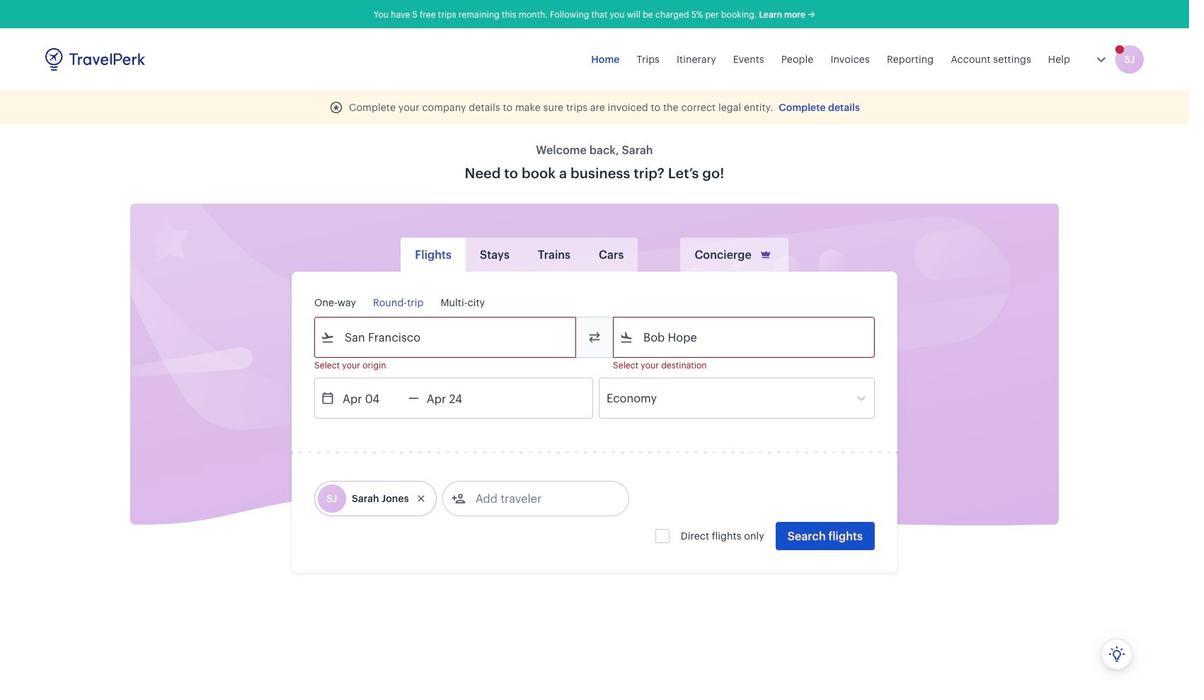 Task type: vqa. For each thing, say whether or not it's contained in the screenshot.
Depart text box on the left of the page
yes



Task type: locate. For each thing, give the bounding box(es) containing it.
Depart text field
[[335, 379, 409, 419]]

To search field
[[634, 326, 856, 349]]

Add traveler search field
[[466, 488, 613, 511]]



Task type: describe. For each thing, give the bounding box(es) containing it.
Return text field
[[419, 379, 493, 419]]

From search field
[[335, 326, 557, 349]]



